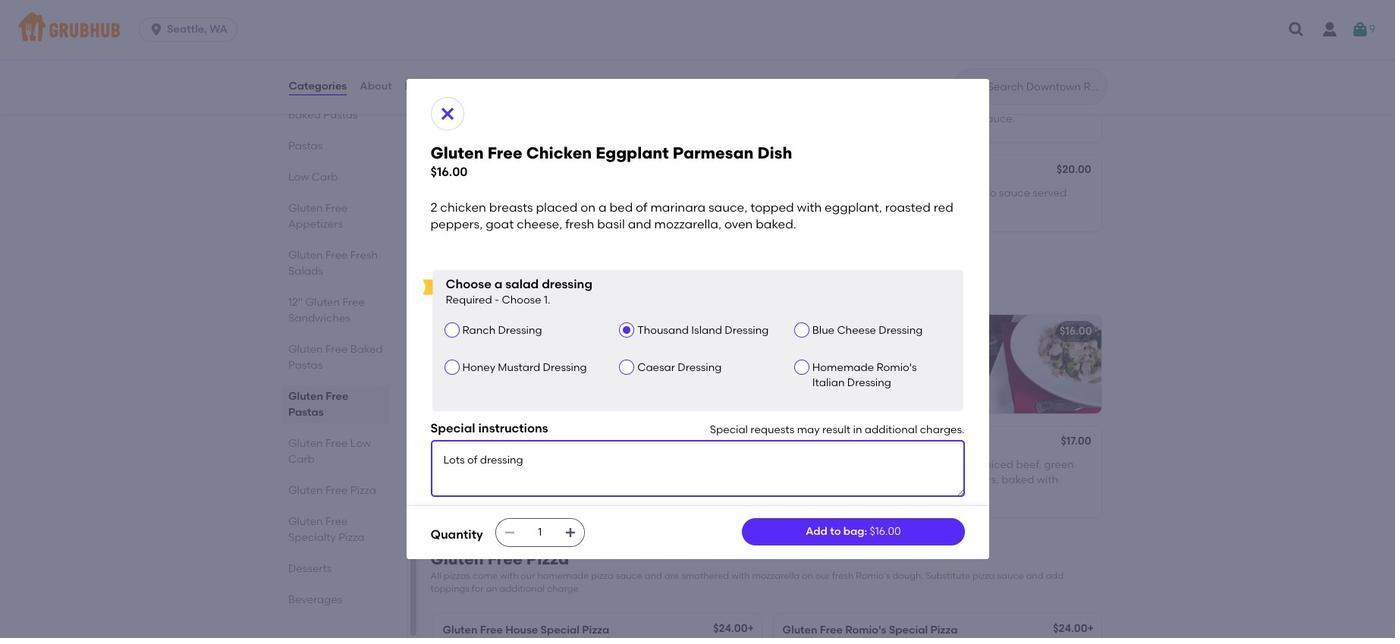 Task type: describe. For each thing, give the bounding box(es) containing it.
gluten for gluten free pastas
[[288, 390, 323, 403]]

1 horizontal spatial baked.
[[756, 217, 797, 232]]

alfredo inside sauteed chicken, broccoli, mushrooms and parmesan cheese in alfredo sauce and mozzarella.
[[783, 377, 820, 390]]

2 vertical spatial sauce,
[[685, 458, 718, 471]]

a inside choose a salad dressing required - choose 1.
[[494, 277, 503, 291]]

eggplant for gluten free chicken eggplant parmesan dish $16.00
[[596, 144, 669, 163]]

sauteed chicken, broccoli, mushrooms and parmesan cheese in alfredo sauce and mozzarella.
[[783, 347, 972, 390]]

9 button
[[1351, 16, 1376, 43]]

for
[[472, 583, 484, 594]]

0 horizontal spatial choose
[[446, 277, 491, 291]]

gluten free house special pizza
[[443, 624, 609, 637]]

1 horizontal spatial svg image
[[504, 526, 516, 538]]

dressing down thousand island dressing
[[678, 361, 722, 374]]

chicken for gluten free chicken marsala pasta
[[505, 75, 548, 88]]

12" gluten free sandwiches
[[288, 296, 365, 325]]

charges.
[[920, 423, 965, 436]]

pesto inside fresh linguini in butter, garlic and pesto sauce topped with feta, parmesan and pine nuts.
[[615, 186, 644, 199]]

1 horizontal spatial marsala
[[551, 75, 593, 88]]

$17.00
[[1061, 435, 1091, 448]]

chunk
[[801, 458, 833, 471]]

0 vertical spatial baked
[[288, 108, 320, 121]]

+ for gluten free house special pizza
[[748, 622, 754, 635]]

butter,
[[524, 186, 557, 199]]

mexican
[[845, 437, 889, 450]]

mozzarella inside meat sauce, mozzarella cheese and 2 toppings of your choice.
[[508, 347, 564, 359]]

thousand island dressing
[[637, 324, 769, 337]]

garlic inside penne pasta in a creamy garlic and pesto sauce served with chicken.
[[913, 186, 942, 199]]

sauteed inside 2 lightly breaded chicken breasts sauteed and served with a creamy marsala wine, mushrooms and alfredo sauce.
[[615, 97, 657, 110]]

choice.
[[443, 362, 480, 375]]

fresh linguini in butter, garlic and pesto sauce topped with feta, parmesan and pine nuts.
[[443, 186, 742, 215]]

gluten for gluten free appetizers
[[288, 202, 323, 215]]

2 vertical spatial breasts
[[494, 458, 532, 471]]

diced
[[1050, 97, 1079, 110]]

homemade
[[537, 570, 589, 581]]

free for gluten free romio's special pizza
[[820, 624, 843, 637]]

1 vertical spatial 2 chicken breasts placed on a bed of marinara sauce, topped with eggplant, roasted red peppers, goat cheese, fresh basil and mozzarella, oven baked.
[[443, 458, 736, 502]]

0 vertical spatial placed
[[536, 200, 578, 215]]

pizza down gluten free low carb
[[350, 484, 376, 497]]

your inside meat sauce, mozzarella cheese and 2 toppings of your choice.
[[698, 347, 721, 359]]

homemade romio's italian dressing
[[812, 361, 917, 389]]

penne
[[783, 186, 815, 199]]

$19.00
[[720, 163, 752, 176]]

free for gluten free mexican dish
[[820, 437, 843, 450]]

caesar
[[637, 361, 675, 374]]

0 vertical spatial fresh
[[565, 217, 594, 232]]

chef
[[845, 325, 870, 338]]

reviews
[[405, 80, 447, 92]]

a inside gluten free low carb includes a side salad with your choice of dressing.
[[470, 285, 476, 295]]

2 left feta,
[[431, 200, 437, 215]]

gluten inside 12" gluten free sandwiches
[[305, 296, 340, 309]]

specialty
[[288, 531, 336, 544]]

pizza down homemade
[[582, 624, 609, 637]]

cheese inside meat sauce, mozzarella cheese and 2 toppings of your choice.
[[566, 347, 603, 359]]

ranch dressing
[[462, 324, 542, 337]]

1 vertical spatial baked.
[[608, 489, 644, 502]]

mozzarella.
[[879, 377, 938, 390]]

sauce inside sauteed chicken, broccoli, mushrooms and parmesan cheese in alfredo sauce and mozzarella.
[[823, 377, 854, 390]]

green
[[1044, 458, 1074, 471]]

dressing right island
[[725, 324, 769, 337]]

carb for gluten free low carb
[[288, 453, 314, 466]]

gluten free romio's special pizza
[[783, 624, 958, 637]]

special for gluten free house special pizza
[[541, 624, 580, 637]]

1 vertical spatial mozzarella,
[[520, 489, 579, 502]]

with inside 2 lightly breaded chicken breasts sauteed and served with a creamy marsala wine, mushrooms and alfredo sauce.
[[719, 97, 741, 110]]

0 vertical spatial red
[[934, 200, 954, 215]]

meat
[[443, 347, 469, 359]]

1 vertical spatial placed
[[534, 458, 571, 471]]

add to bag: $16.00
[[806, 525, 901, 538]]

gluten free chicken eggplant parmesan dish
[[443, 437, 679, 450]]

caesar dressing
[[637, 361, 722, 374]]

lightly
[[451, 97, 482, 110]]

marsala inside 2 lightly breaded chicken breasts sauteed and served with a creamy marsala wine, mushrooms and alfredo sauce.
[[494, 112, 536, 125]]

1 horizontal spatial oven
[[724, 217, 753, 232]]

gluten free fresh salads
[[288, 249, 378, 278]]

sauteed
[[783, 347, 826, 359]]

dough.
[[893, 570, 924, 581]]

0 horizontal spatial red
[[602, 473, 619, 486]]

free for gluten free chicken eggplant parmesan dish
[[480, 437, 503, 450]]

spiced
[[979, 458, 1014, 471]]

add
[[806, 525, 828, 538]]

and inside fresh linguini with sauteed prawns, mushrooms and diced tomatoes tossed with a creamy lemon sauce.
[[1027, 97, 1047, 110]]

prawns,
[[921, 97, 961, 110]]

and inside penne pasta in a creamy garlic and pesto sauce served with chicken.
[[945, 186, 965, 199]]

in inside sauteed chicken, broccoli, mushrooms and parmesan cheese in alfredo sauce and mozzarella.
[[963, 362, 972, 375]]

wine,
[[538, 112, 565, 125]]

cheese inside big chunk of feta cheese covered with spiced beef, green peppers, tomatoes and jalapeno peppers, baked with mozzarella and cheddar on top.
[[871, 458, 908, 471]]

tomatoes inside fresh linguini with sauteed prawns, mushrooms and diced tomatoes tossed with a creamy lemon sauce.
[[783, 112, 832, 125]]

sauce inside penne pasta in a creamy garlic and pesto sauce served with chicken.
[[999, 186, 1030, 199]]

to
[[830, 525, 841, 538]]

on down gluten free chicken eggplant parmesan dish
[[573, 458, 586, 471]]

broccoli,
[[874, 347, 918, 359]]

your inside gluten free low carb includes a side salad with your choice of dressing.
[[545, 285, 564, 295]]

1 vertical spatial svg image
[[438, 105, 456, 123]]

0 vertical spatial bed
[[610, 200, 633, 215]]

gluten for gluten free mexican dish
[[783, 437, 817, 450]]

breasts inside 2 lightly breaded chicken breasts sauteed and served with a creamy marsala wine, mushrooms and alfredo sauce.
[[574, 97, 612, 110]]

1 vertical spatial marinara
[[634, 458, 682, 471]]

all
[[431, 570, 441, 581]]

low for gluten free low carb includes a side salad with your choice of dressing.
[[526, 263, 559, 282]]

sandwiches
[[288, 312, 350, 325]]

reviews button
[[404, 59, 448, 114]]

choose a salad dressing required - choose 1.
[[446, 277, 593, 307]]

chicken,
[[829, 347, 871, 359]]

9
[[1369, 23, 1376, 36]]

with inside penne pasta in a creamy garlic and pesto sauce served with chicken.
[[783, 202, 804, 215]]

1 horizontal spatial choose
[[502, 294, 541, 307]]

ranch
[[462, 324, 496, 337]]

1 horizontal spatial svg image
[[564, 526, 576, 538]]

side
[[478, 285, 496, 295]]

of inside big chunk of feta cheese covered with spiced beef, green peppers, tomatoes and jalapeno peppers, baked with mozzarella and cheddar on top.
[[835, 458, 846, 471]]

gluten for gluten free house special pizza
[[443, 624, 478, 637]]

free for gluten free chef special dish
[[820, 325, 843, 338]]

fresh inside gluten free fresh salads
[[350, 249, 378, 262]]

big chunk of feta cheese covered with spiced beef, green peppers, tomatoes and jalapeno peppers, baked with mozzarella and cheddar on top.
[[783, 458, 1074, 502]]

feta
[[848, 458, 869, 471]]

0 horizontal spatial basil
[[470, 489, 495, 502]]

gluten free chicken marsala pasta
[[443, 75, 626, 88]]

carb for gluten free low carb includes a side salad with your choice of dressing.
[[563, 263, 604, 282]]

free for gluten free pizza all pizzas come with our homemade pizza sauce and are smothered with mozzarella on our fresh romio's dough. substitute pizza sauce and add toppings for an additional charge.
[[488, 549, 522, 568]]

1 vertical spatial roasted
[[560, 473, 599, 486]]

special for gluten free chef special dish
[[873, 325, 912, 338]]

gluten free pizza all pizzas come with our homemade pizza sauce and are smothered with mozzarella on our fresh romio's dough. substitute pizza sauce and add toppings for an additional charge.
[[431, 549, 1064, 594]]

about button
[[359, 59, 393, 114]]

-
[[495, 294, 499, 307]]

$16.00 inside gluten free chicken eggplant parmesan dish $16.00
[[431, 165, 468, 179]]

fresh for fresh linguini with sauteed prawns, mushrooms and diced tomatoes tossed with a creamy lemon sauce.
[[783, 97, 810, 110]]

gluten for gluten free low carb
[[288, 437, 323, 450]]

1 horizontal spatial eggplant,
[[825, 200, 882, 215]]

dressing down "dough"
[[543, 361, 587, 374]]

seattle, wa button
[[139, 17, 244, 42]]

served inside 2 lightly breaded chicken breasts sauteed and served with a creamy marsala wine, mushrooms and alfredo sauce.
[[682, 97, 717, 110]]

special down choice.
[[431, 421, 475, 435]]

dressing
[[542, 277, 593, 291]]

free for gluten free pesto linguini
[[480, 165, 503, 178]]

0 horizontal spatial goat
[[486, 217, 514, 232]]

penne pasta in a creamy garlic and pesto sauce served with chicken.
[[783, 186, 1067, 215]]

on inside gluten free pizza all pizzas come with our homemade pizza sauce and are smothered with mozzarella on our fresh romio's dough. substitute pizza sauce and add toppings for an additional charge.
[[802, 570, 813, 581]]

1 horizontal spatial additional
[[865, 423, 918, 436]]

garlic inside fresh linguini in butter, garlic and pesto sauce topped with feta, parmesan and pine nuts.
[[560, 186, 589, 199]]

pine
[[547, 202, 569, 215]]

$20.00
[[1057, 163, 1091, 176]]

tossed
[[835, 112, 869, 125]]

big
[[783, 458, 799, 471]]

wa
[[210, 23, 228, 36]]

additional inside gluten free pizza all pizzas come with our homemade pizza sauce and are smothered with mozzarella on our fresh romio's dough. substitute pizza sauce and add toppings for an additional charge.
[[500, 583, 545, 594]]

free for gluten free baked pastas
[[325, 343, 347, 356]]

1 vertical spatial topped
[[751, 200, 794, 215]]

chicken inside 2 lightly breaded chicken breasts sauteed and served with a creamy marsala wine, mushrooms and alfredo sauce.
[[531, 97, 571, 110]]

free for gluten free pastas
[[325, 390, 348, 403]]

svg image inside 9 button
[[1351, 20, 1369, 39]]

0 vertical spatial cheese,
[[517, 217, 562, 232]]

creamy inside penne pasta in a creamy garlic and pesto sauce served with chicken.
[[871, 186, 910, 199]]

salads
[[288, 265, 323, 278]]

free for gluten free pizza
[[325, 484, 347, 497]]

$21.00 for fresh linguini with sauteed prawns, mushrooms and diced tomatoes tossed with a creamy lemon sauce.
[[1059, 74, 1091, 87]]

feta,
[[443, 202, 466, 215]]

mushrooms inside fresh linguini with sauteed prawns, mushrooms and diced tomatoes tossed with a creamy lemon sauce.
[[964, 97, 1024, 110]]

2 vertical spatial romio's
[[845, 624, 887, 637]]

0 vertical spatial roasted
[[885, 200, 931, 215]]

gluten free chicken eggplant parmesan dish $16.00
[[431, 144, 792, 179]]

gluten for gluten free pesto linguini
[[443, 165, 478, 178]]

0 vertical spatial mozzarella,
[[654, 217, 722, 232]]

on inside big chunk of feta cheese covered with spiced beef, green peppers, tomatoes and jalapeno peppers, baked with mozzarella and cheddar on top.
[[910, 489, 924, 502]]

gluten free mexican dish
[[783, 437, 914, 450]]

low carb
[[288, 171, 338, 184]]

top.
[[926, 489, 946, 502]]

pizza up meat sauce, mozzarella cheese and 2 toppings of your choice.
[[560, 325, 587, 338]]

cheddar
[[864, 489, 908, 502]]

2 inside 2 lightly breaded chicken breasts sauteed and served with a creamy marsala wine, mushrooms and alfredo sauce.
[[443, 97, 449, 110]]

creamy inside fresh linguini with sauteed prawns, mushrooms and diced tomatoes tossed with a creamy lemon sauce.
[[905, 112, 944, 125]]

2 vertical spatial chicken
[[451, 458, 491, 471]]

italian
[[812, 377, 845, 389]]

gluten for gluten free chicken marsala pasta
[[443, 75, 478, 88]]

cheese inside sauteed chicken, broccoli, mushrooms and parmesan cheese in alfredo sauce and mozzarella.
[[924, 362, 961, 375]]

prawn
[[845, 75, 878, 88]]

sauce, inside meat sauce, mozzarella cheese and 2 toppings of your choice.
[[472, 347, 506, 359]]

nuts.
[[572, 202, 596, 215]]

with inside gluten free low carb includes a side salad with your choice of dressing.
[[525, 285, 543, 295]]

2 lightly breaded chicken breasts sauteed and served with a creamy marsala wine, mushrooms and alfredo sauce.
[[443, 97, 741, 125]]

gluten free prawn linguini
[[783, 75, 922, 88]]

gluten free baked pastas
[[288, 343, 383, 372]]

includes
[[431, 285, 467, 295]]

salad inside choose a salad dressing required - choose 1.
[[505, 277, 539, 291]]

alfredo inside 2 lightly breaded chicken breasts sauteed and served with a creamy marsala wine, mushrooms and alfredo sauce.
[[653, 112, 691, 125]]

fresh inside gluten free pizza all pizzas come with our homemade pizza sauce and are smothered with mozzarella on our fresh romio's dough. substitute pizza sauce and add toppings for an additional charge.
[[832, 570, 854, 581]]

1 vertical spatial chicken
[[440, 200, 486, 215]]

Input item quantity number field
[[523, 519, 557, 546]]

$24.00 for gluten free house special pizza
[[713, 622, 748, 635]]

mushrooms inside 2 lightly breaded chicken breasts sauteed and served with a creamy marsala wine, mushrooms and alfredo sauce.
[[567, 112, 628, 125]]

linguini for sauteed
[[881, 75, 922, 88]]

in inside fresh linguini in butter, garlic and pesto sauce topped with feta, parmesan and pine nuts.
[[512, 186, 521, 199]]

bag:
[[843, 525, 867, 538]]

free for gluten free house special pizza
[[480, 624, 503, 637]]

on right pine on the left top of page
[[581, 200, 596, 215]]

free for gluten free low carb
[[325, 437, 347, 450]]

2 horizontal spatial svg image
[[1288, 20, 1306, 39]]

an
[[486, 583, 497, 594]]

0 vertical spatial carb
[[311, 171, 338, 184]]

$15.00
[[719, 324, 752, 336]]

a inside 2 lightly breaded chicken breasts sauteed and served with a creamy marsala wine, mushrooms and alfredo sauce.
[[443, 112, 450, 125]]

categories button
[[288, 59, 348, 114]]

served inside penne pasta in a creamy garlic and pesto sauce served with chicken.
[[1033, 186, 1067, 199]]

gluten for gluten free pizza all pizzas come with our homemade pizza sauce and are smothered with mozzarella on our fresh romio's dough. substitute pizza sauce and add toppings for an additional charge.
[[431, 549, 484, 568]]

gluten for gluten free pizza
[[288, 484, 323, 497]]

instructions
[[478, 421, 548, 435]]

free for gluten free specialty pizza
[[325, 515, 347, 528]]

of down gluten free chicken eggplant parmesan dish
[[621, 458, 631, 471]]

free for gluten free fresh salads
[[325, 249, 347, 262]]

0 vertical spatial marinara
[[651, 200, 706, 215]]

tomatoes inside big chunk of feta cheese covered with spiced beef, green peppers, tomatoes and jalapeno peppers, baked with mozzarella and cheddar on top.
[[831, 473, 880, 486]]

fresh linguini with sauteed prawns, mushrooms and diced tomatoes tossed with a creamy lemon sauce.
[[783, 97, 1079, 125]]

toppings inside gluten free pizza all pizzas come with our homemade pizza sauce and are smothered with mozzarella on our fresh romio's dough. substitute pizza sauce and add toppings for an additional charge.
[[431, 583, 470, 594]]

mozzarella inside big chunk of feta cheese covered with spiced beef, green peppers, tomatoes and jalapeno peppers, baked with mozzarella and cheddar on top.
[[783, 489, 838, 502]]

dressing up mustard
[[498, 324, 542, 337]]

1 vertical spatial bed
[[598, 458, 619, 471]]

sauce inside fresh linguini in butter, garlic and pesto sauce topped with feta, parmesan and pine nuts.
[[646, 186, 677, 199]]

quantity
[[431, 527, 483, 542]]

gluten free low carb includes a side salad with your choice of dressing.
[[431, 263, 649, 295]]

2 pizza from the left
[[973, 570, 995, 581]]

romio's inside gluten free pizza all pizzas come with our homemade pizza sauce and are smothered with mozzarella on our fresh romio's dough. substitute pizza sauce and add toppings for an additional charge.
[[856, 570, 891, 581]]

1 vertical spatial oven
[[581, 489, 606, 502]]

pizza down substitute
[[931, 624, 958, 637]]

free for gluten free chicken marsala pasta
[[480, 75, 503, 88]]

honey
[[462, 361, 495, 374]]



Task type: vqa. For each thing, say whether or not it's contained in the screenshot.
Most recent
no



Task type: locate. For each thing, give the bounding box(es) containing it.
roasted
[[885, 200, 931, 215], [560, 473, 599, 486]]

pizza inside gluten free pizza all pizzas come with our homemade pizza sauce and are smothered with mozzarella on our fresh romio's dough. substitute pizza sauce and add toppings for an additional charge.
[[526, 549, 569, 568]]

0 vertical spatial romio's
[[877, 361, 917, 374]]

substitute
[[926, 570, 970, 581]]

eggplant, down gluten free chicken eggplant parmesan dish
[[507, 473, 557, 486]]

sauce. inside 2 lightly breaded chicken breasts sauteed and served with a creamy marsala wine, mushrooms and alfredo sauce.
[[693, 112, 727, 125]]

free inside gluten free specialty pizza
[[325, 515, 347, 528]]

0 horizontal spatial our
[[521, 570, 535, 581]]

bed
[[610, 200, 633, 215], [598, 458, 619, 471]]

topped inside fresh linguini in butter, garlic and pesto sauce topped with feta, parmesan and pine nuts.
[[680, 186, 718, 199]]

oven down $19.00
[[724, 217, 753, 232]]

1 horizontal spatial sauce.
[[982, 112, 1015, 125]]

of inside gluten free low carb includes a side salad with your choice of dressing.
[[599, 285, 607, 295]]

our left homemade
[[521, 570, 535, 581]]

chicken down wine,
[[526, 144, 592, 163]]

and
[[659, 97, 680, 110], [1027, 97, 1047, 110], [630, 112, 651, 125], [592, 186, 612, 199], [945, 186, 965, 199], [524, 202, 544, 215], [628, 217, 651, 232], [606, 347, 626, 359], [846, 362, 866, 375], [856, 377, 877, 390], [883, 473, 903, 486], [497, 489, 518, 502], [841, 489, 861, 502], [645, 570, 662, 581], [1026, 570, 1044, 581]]

eggplant inside gluten free chicken eggplant parmesan dish $16.00
[[596, 144, 669, 163]]

no
[[505, 325, 521, 338]]

chicken down instructions
[[505, 437, 548, 450]]

0 vertical spatial breasts
[[574, 97, 612, 110]]

are
[[665, 570, 679, 581]]

sauce. up $19.00
[[693, 112, 727, 125]]

served down $20.00
[[1033, 186, 1067, 199]]

gluten inside gluten free pastas
[[288, 390, 323, 403]]

chicken.
[[807, 202, 849, 215]]

gluten for gluten free chicken eggplant parmesan dish
[[443, 437, 478, 450]]

free for gluten free low carb includes a side salad with your choice of dressing.
[[488, 263, 522, 282]]

2 $24.00 + from the left
[[1053, 622, 1094, 635]]

dressing.
[[609, 285, 649, 295]]

goat
[[486, 217, 514, 232], [670, 473, 694, 486]]

main navigation navigation
[[0, 0, 1395, 59]]

pastas
[[323, 108, 357, 121], [288, 140, 322, 153], [288, 359, 322, 372], [288, 406, 323, 419]]

breasts down instructions
[[494, 458, 532, 471]]

0 horizontal spatial low
[[288, 171, 309, 184]]

carb up choice
[[563, 263, 604, 282]]

2 vertical spatial mushrooms
[[783, 362, 843, 375]]

a inside penne pasta in a creamy garlic and pesto sauce served with chicken.
[[861, 186, 868, 199]]

pizza right substitute
[[973, 570, 995, 581]]

1 horizontal spatial cheese
[[871, 458, 908, 471]]

2 horizontal spatial fresh
[[783, 97, 810, 110]]

fresh up quantity
[[443, 489, 468, 502]]

0 vertical spatial chicken
[[531, 97, 571, 110]]

free inside gluten free low carb includes a side salad with your choice of dressing.
[[488, 263, 522, 282]]

special for gluten free romio's special pizza
[[889, 624, 928, 637]]

sauce. right lemon
[[982, 112, 1015, 125]]

12"
[[288, 296, 302, 309]]

oven
[[724, 217, 753, 232], [581, 489, 606, 502]]

mushrooms down sauteed
[[783, 362, 843, 375]]

creamy right "pasta"
[[871, 186, 910, 199]]

homemade
[[812, 361, 874, 374]]

placed down gluten free chicken eggplant parmesan dish
[[534, 458, 571, 471]]

parmesan inside gluten free chicken eggplant parmesan dish $16.00
[[673, 144, 754, 163]]

$24.00 + down gluten free pizza all pizzas come with our homemade pizza sauce and are smothered with mozzarella on our fresh romio's dough. substitute pizza sauce and add toppings for an additional charge.
[[713, 622, 754, 635]]

free inside gluten free pizza all pizzas come with our homemade pizza sauce and are smothered with mozzarella on our fresh romio's dough. substitute pizza sauce and add toppings for an additional charge.
[[488, 549, 522, 568]]

2 vertical spatial topped
[[443, 473, 481, 486]]

requests
[[751, 423, 795, 436]]

gluten inside gluten free low carb
[[288, 437, 323, 450]]

a right "nuts." in the top of the page
[[599, 200, 607, 215]]

1 $24.00 from the left
[[713, 622, 748, 635]]

baked inside gluten free baked pastas
[[350, 343, 383, 356]]

gluten for gluten free romio's special pizza
[[783, 624, 817, 637]]

chicken down gluten free pesto linguini
[[440, 200, 486, 215]]

$21.00 for 2 lightly breaded chicken breasts sauteed and served with a creamy marsala wine, mushrooms and alfredo sauce.
[[719, 74, 752, 87]]

served down main navigation navigation
[[682, 97, 717, 110]]

gluten
[[443, 75, 478, 88], [783, 75, 817, 88], [431, 144, 484, 163], [443, 165, 478, 178], [288, 202, 323, 215], [288, 249, 323, 262], [431, 263, 484, 282], [305, 296, 340, 309], [443, 325, 478, 338], [783, 325, 817, 338], [288, 343, 323, 356], [288, 390, 323, 403], [443, 437, 478, 450], [783, 437, 817, 450], [288, 437, 323, 450], [288, 484, 323, 497], [288, 515, 323, 528], [431, 549, 484, 568], [443, 624, 478, 637], [783, 624, 817, 637]]

free for gluten free no dough pizza
[[480, 325, 503, 338]]

0 vertical spatial 2 chicken breasts placed on a bed of marinara sauce, topped with eggplant, roasted red peppers, goat cheese, fresh basil and mozzarella, oven baked.
[[431, 200, 956, 232]]

2 + from the left
[[1088, 622, 1094, 635]]

gluten for gluten free chicken eggplant parmesan dish $16.00
[[431, 144, 484, 163]]

0 horizontal spatial oven
[[581, 489, 606, 502]]

free inside gluten free appetizers
[[325, 202, 347, 215]]

pizzas
[[444, 570, 470, 581]]

covered
[[911, 458, 953, 471]]

fresh down "nuts." in the top of the page
[[565, 217, 594, 232]]

1 vertical spatial goat
[[670, 473, 694, 486]]

salad
[[505, 277, 539, 291], [498, 285, 522, 295]]

basil down fresh linguini in butter, garlic and pesto sauce topped with feta, parmesan and pine nuts.
[[597, 217, 625, 232]]

linguini inside fresh linguini with sauteed prawns, mushrooms and diced tomatoes tossed with a creamy lemon sauce.
[[813, 97, 849, 110]]

1 vertical spatial breasts
[[489, 200, 533, 215]]

fresh inside fresh linguini with sauteed prawns, mushrooms and diced tomatoes tossed with a creamy lemon sauce.
[[783, 97, 810, 110]]

1 horizontal spatial alfredo
[[783, 377, 820, 390]]

free for gluten free appetizers
[[325, 202, 347, 215]]

alfredo up gluten free chicken eggplant parmesan dish $16.00
[[653, 112, 691, 125]]

svg image left input item quantity number field on the left of page
[[504, 526, 516, 538]]

basil
[[597, 217, 625, 232], [470, 489, 495, 502]]

special
[[873, 325, 912, 338], [431, 421, 475, 435], [710, 423, 748, 436], [541, 624, 580, 637], [889, 624, 928, 637]]

0 vertical spatial sauce,
[[709, 200, 748, 215]]

$24.00 down smothered
[[713, 622, 748, 635]]

gluten for gluten free chef special dish
[[783, 325, 817, 338]]

oven down gluten free chicken eggplant parmesan dish
[[581, 489, 606, 502]]

0 horizontal spatial svg image
[[438, 105, 456, 123]]

of down gluten free chicken eggplant parmesan dish $16.00
[[636, 200, 648, 215]]

1 garlic from the left
[[560, 186, 589, 199]]

1 sauce. from the left
[[693, 112, 727, 125]]

0 horizontal spatial fresh
[[443, 489, 468, 502]]

0 vertical spatial marsala
[[551, 75, 593, 88]]

linguini for pesto
[[473, 186, 509, 199]]

svg image left 9 button
[[1288, 20, 1306, 39]]

$24.00 + for gluten free house special pizza
[[713, 622, 754, 635]]

Search Downtown Romio's Pizza and Pasta search field
[[986, 80, 1102, 94]]

1 vertical spatial your
[[698, 347, 721, 359]]

2 garlic from the left
[[913, 186, 942, 199]]

0 horizontal spatial pizza
[[591, 570, 614, 581]]

pesto inside penne pasta in a creamy garlic and pesto sauce served with chicken.
[[968, 186, 997, 199]]

and inside meat sauce, mozzarella cheese and 2 toppings of your choice.
[[606, 347, 626, 359]]

1 horizontal spatial baked
[[350, 343, 383, 356]]

mozzarella down 'chunk'
[[783, 489, 838, 502]]

free inside gluten free chicken eggplant parmesan dish $16.00
[[488, 144, 522, 163]]

1 vertical spatial cheese
[[924, 362, 961, 375]]

low up gluten free pizza
[[350, 437, 371, 450]]

thousand
[[637, 324, 689, 337]]

1 vertical spatial basil
[[470, 489, 495, 502]]

0 horizontal spatial roasted
[[560, 473, 599, 486]]

2 $24.00 from the left
[[1053, 622, 1088, 635]]

2 sauteed from the left
[[876, 97, 918, 110]]

0 horizontal spatial eggplant,
[[507, 473, 557, 486]]

1 vertical spatial fresh
[[443, 489, 468, 502]]

a
[[443, 112, 450, 125], [895, 112, 902, 125], [861, 186, 868, 199], [599, 200, 607, 215], [494, 277, 503, 291], [470, 285, 476, 295], [589, 458, 596, 471]]

1 vertical spatial served
[[1033, 186, 1067, 199]]

1.
[[544, 294, 550, 307]]

baked down categories
[[288, 108, 320, 121]]

free for gluten free prawn linguini
[[820, 75, 843, 88]]

1 vertical spatial choose
[[502, 294, 541, 307]]

0 vertical spatial your
[[545, 285, 564, 295]]

2 our from the left
[[815, 570, 830, 581]]

0 vertical spatial choose
[[446, 277, 491, 291]]

tomatoes down feta
[[831, 473, 880, 486]]

of up caesar dressing
[[686, 347, 696, 359]]

breasts down butter,
[[489, 200, 533, 215]]

gluten inside gluten free low carb includes a side salad with your choice of dressing.
[[431, 263, 484, 282]]

fresh up 12" gluten free sandwiches
[[350, 249, 378, 262]]

1 $21.00 from the left
[[719, 74, 752, 87]]

linguini for butter,
[[537, 165, 578, 178]]

gluten for gluten free fresh salads
[[288, 249, 323, 262]]

1 pizza from the left
[[591, 570, 614, 581]]

fresh for fresh linguini in butter, garlic and pesto sauce topped with feta, parmesan and pine nuts.
[[443, 186, 470, 199]]

1 horizontal spatial our
[[815, 570, 830, 581]]

0 horizontal spatial marsala
[[494, 112, 536, 125]]

pizza inside gluten free specialty pizza
[[338, 531, 364, 544]]

gluten inside gluten free fresh salads
[[288, 249, 323, 262]]

dressing up broccoli,
[[879, 324, 923, 337]]

pastas up gluten free pastas
[[288, 359, 322, 372]]

2 pesto from the left
[[968, 186, 997, 199]]

2 vertical spatial chicken
[[505, 437, 548, 450]]

gluten free pizza
[[288, 484, 376, 497]]

0 vertical spatial goat
[[486, 217, 514, 232]]

2 $21.00 from the left
[[1059, 74, 1091, 87]]

carb inside gluten free low carb
[[288, 453, 314, 466]]

1 $24.00 + from the left
[[713, 622, 754, 635]]

tomatoes left tossed
[[783, 112, 832, 125]]

appetizers
[[288, 218, 343, 231]]

dough
[[523, 325, 557, 338]]

1 vertical spatial additional
[[500, 583, 545, 594]]

0 horizontal spatial topped
[[443, 473, 481, 486]]

+ for gluten free romio's special pizza
[[1088, 622, 1094, 635]]

eggplant, down "pasta"
[[825, 200, 882, 215]]

in
[[512, 186, 521, 199], [850, 186, 859, 199], [963, 362, 972, 375], [853, 423, 862, 436]]

0 horizontal spatial $21.00
[[719, 74, 752, 87]]

baked
[[1002, 473, 1034, 486]]

2 vertical spatial cheese
[[871, 458, 908, 471]]

beef,
[[1016, 458, 1042, 471]]

1 horizontal spatial linguini
[[813, 97, 849, 110]]

choose up required
[[446, 277, 491, 291]]

in right "pasta"
[[850, 186, 859, 199]]

gluten for gluten free prawn linguini
[[783, 75, 817, 88]]

sauteed down prawn
[[876, 97, 918, 110]]

garlic
[[560, 186, 589, 199], [913, 186, 942, 199]]

additional right an
[[500, 583, 545, 594]]

about
[[360, 80, 392, 92]]

search icon image
[[963, 77, 981, 96]]

1 horizontal spatial pizza
[[973, 570, 995, 581]]

0 horizontal spatial baked
[[288, 108, 320, 121]]

low up gluten free appetizers
[[288, 171, 309, 184]]

1 our from the left
[[521, 570, 535, 581]]

carb inside gluten free low carb includes a side salad with your choice of dressing.
[[563, 263, 604, 282]]

$16.00
[[431, 165, 468, 179], [1060, 325, 1092, 338], [719, 435, 752, 448], [870, 525, 901, 538]]

1 horizontal spatial mozzarella,
[[654, 217, 722, 232]]

1 horizontal spatial pesto
[[968, 186, 997, 199]]

mozzarella right smothered
[[752, 570, 800, 581]]

0 vertical spatial toppings
[[637, 347, 683, 359]]

add
[[1046, 570, 1064, 581]]

pizza right homemade
[[591, 570, 614, 581]]

red
[[934, 200, 954, 215], [602, 473, 619, 486]]

cheese up cheddar
[[871, 458, 908, 471]]

gluten for gluten free low carb includes a side salad with your choice of dressing.
[[431, 263, 484, 282]]

dressing inside homemade romio's italian dressing
[[847, 377, 891, 389]]

additional up 'mexican'
[[865, 423, 918, 436]]

with inside fresh linguini in butter, garlic and pesto sauce topped with feta, parmesan and pine nuts.
[[720, 186, 742, 199]]

gluten inside gluten free specialty pizza
[[288, 515, 323, 528]]

fresh
[[783, 97, 810, 110], [443, 186, 470, 199], [350, 249, 378, 262]]

2 chicken breasts placed on a bed of marinara sauce, topped with eggplant, roasted red peppers, goat cheese, fresh basil and mozzarella, oven baked. down gluten free chicken eggplant parmesan dish
[[443, 458, 736, 502]]

meat sauce, mozzarella cheese and 2 toppings of your choice.
[[443, 347, 721, 375]]

0 horizontal spatial baked.
[[608, 489, 644, 502]]

gluten for gluten free no dough pizza
[[443, 325, 478, 338]]

0 vertical spatial additional
[[865, 423, 918, 436]]

special left requests
[[710, 423, 748, 436]]

dish inside gluten free chicken eggplant parmesan dish $16.00
[[758, 144, 792, 163]]

free inside gluten free pastas
[[325, 390, 348, 403]]

gluten inside gluten free appetizers
[[288, 202, 323, 215]]

come
[[473, 570, 498, 581]]

gluten free specialty pizza
[[288, 515, 364, 544]]

fresh down gluten free prawn linguini
[[783, 97, 810, 110]]

bed down gluten free chicken eggplant parmesan dish
[[598, 458, 619, 471]]

0 vertical spatial mozzarella
[[508, 347, 564, 359]]

desserts
[[288, 562, 331, 575]]

pastas down categories
[[323, 108, 357, 121]]

jalapeno
[[906, 473, 951, 486]]

2 down dressing.
[[629, 347, 635, 359]]

special right the house
[[541, 624, 580, 637]]

svg image inside seattle, wa button
[[149, 22, 164, 37]]

pastas up gluten free low carb
[[288, 406, 323, 419]]

0 vertical spatial eggplant,
[[825, 200, 882, 215]]

mozzarella, down $19.00
[[654, 217, 722, 232]]

peppers,
[[431, 217, 483, 232], [622, 473, 667, 486], [783, 473, 828, 486], [954, 473, 999, 486]]

1 vertical spatial cheese,
[[697, 473, 736, 486]]

$24.00 +
[[713, 622, 754, 635], [1053, 622, 1094, 635]]

blue
[[812, 324, 835, 337]]

2 horizontal spatial cheese
[[924, 362, 961, 375]]

1 horizontal spatial goat
[[670, 473, 694, 486]]

1 vertical spatial baked
[[350, 343, 383, 356]]

carb
[[311, 171, 338, 184], [563, 263, 604, 282], [288, 453, 314, 466]]

gluten for gluten free specialty pizza
[[288, 515, 323, 528]]

0 horizontal spatial your
[[545, 285, 564, 295]]

marsala
[[551, 75, 593, 88], [494, 112, 536, 125]]

a down gluten free chicken eggplant parmesan dish
[[589, 458, 596, 471]]

svg image
[[1351, 20, 1369, 39], [438, 105, 456, 123], [564, 526, 576, 538]]

toppings inside meat sauce, mozzarella cheese and 2 toppings of your choice.
[[637, 347, 683, 359]]

dressing down homemade
[[847, 377, 891, 389]]

0 horizontal spatial pesto
[[615, 186, 644, 199]]

0 horizontal spatial mozzarella,
[[520, 489, 579, 502]]

2 chicken breasts placed on a bed of marinara sauce, topped with eggplant, roasted red peppers, goat cheese, fresh basil and mozzarella, oven baked. down $19.00
[[431, 200, 956, 232]]

baked
[[288, 108, 320, 121], [350, 343, 383, 356]]

1 vertical spatial sauce,
[[472, 347, 506, 359]]

free inside gluten free fresh salads
[[325, 249, 347, 262]]

1 pesto from the left
[[615, 186, 644, 199]]

1 vertical spatial eggplant,
[[507, 473, 557, 486]]

a right "pasta"
[[861, 186, 868, 199]]

on down add in the right of the page
[[802, 570, 813, 581]]

mushrooms down pasta
[[567, 112, 628, 125]]

may
[[797, 423, 820, 436]]

0 horizontal spatial linguini
[[537, 165, 578, 178]]

pastas inside gluten free pastas
[[288, 406, 323, 419]]

$24.00 + for gluten free romio's special pizza
[[1053, 622, 1094, 635]]

Special instructions text field
[[431, 440, 965, 497]]

parmesan inside fresh linguini in butter, garlic and pesto sauce topped with feta, parmesan and pine nuts.
[[469, 202, 521, 215]]

pastas up low carb
[[288, 140, 322, 153]]

free for gluten free chicken eggplant parmesan dish $16.00
[[488, 144, 522, 163]]

$21.00 up diced
[[1059, 74, 1091, 87]]

mushrooms
[[964, 97, 1024, 110], [567, 112, 628, 125], [783, 362, 843, 375]]

free
[[480, 75, 503, 88], [820, 75, 843, 88], [488, 144, 522, 163], [480, 165, 503, 178], [325, 202, 347, 215], [325, 249, 347, 262], [488, 263, 522, 282], [342, 296, 365, 309], [480, 325, 503, 338], [820, 325, 843, 338], [325, 343, 347, 356], [325, 390, 348, 403], [480, 437, 503, 450], [820, 437, 843, 450], [325, 437, 347, 450], [325, 484, 347, 497], [325, 515, 347, 528], [488, 549, 522, 568], [480, 624, 503, 637], [820, 624, 843, 637]]

free inside gluten free baked pastas
[[325, 343, 347, 356]]

chicken
[[531, 97, 571, 110], [440, 200, 486, 215], [451, 458, 491, 471]]

0 horizontal spatial linguini
[[473, 186, 509, 199]]

cheese up honey mustard dressing
[[566, 347, 603, 359]]

$24.00 down add
[[1053, 622, 1088, 635]]

$24.00 + down add
[[1053, 622, 1094, 635]]

special up broccoli,
[[873, 325, 912, 338]]

served
[[682, 97, 717, 110], [1033, 186, 1067, 199]]

1 vertical spatial linguini
[[473, 186, 509, 199]]

breasts
[[574, 97, 612, 110], [489, 200, 533, 215], [494, 458, 532, 471]]

in up charges.
[[963, 362, 972, 375]]

in inside penne pasta in a creamy garlic and pesto sauce served with chicken.
[[850, 186, 859, 199]]

chicken for gluten free chicken eggplant parmesan dish
[[505, 437, 548, 450]]

svg image left seattle,
[[149, 22, 164, 37]]

1 vertical spatial chicken
[[526, 144, 592, 163]]

1 horizontal spatial red
[[934, 200, 954, 215]]

gluten free appetizers
[[288, 202, 347, 231]]

1 + from the left
[[748, 622, 754, 635]]

blue cheese dressing
[[812, 324, 923, 337]]

$24.00
[[713, 622, 748, 635], [1053, 622, 1088, 635]]

parmesan
[[673, 144, 754, 163], [469, 202, 521, 215], [869, 362, 921, 375], [601, 437, 654, 450]]

pasta
[[817, 186, 847, 199]]

fresh down to
[[832, 570, 854, 581]]

salad inside gluten free low carb includes a side salad with your choice of dressing.
[[498, 285, 522, 295]]

basil up quantity
[[470, 489, 495, 502]]

0 vertical spatial cheese
[[566, 347, 603, 359]]

fresh up feta,
[[443, 186, 470, 199]]

1 horizontal spatial cheese,
[[697, 473, 736, 486]]

of left feta
[[835, 458, 846, 471]]

gluten free chef special dish image
[[987, 315, 1101, 414]]

$24.00 for gluten free romio's special pizza
[[1053, 622, 1088, 635]]

linguini for prawn
[[813, 97, 849, 110]]

1 horizontal spatial your
[[698, 347, 721, 359]]

carb up gluten free pizza
[[288, 453, 314, 466]]

2 down special instructions
[[443, 458, 449, 471]]

mozzarella,
[[654, 217, 722, 232], [520, 489, 579, 502]]

gluten for gluten free baked pastas
[[288, 343, 323, 356]]

1 horizontal spatial basil
[[597, 217, 625, 232]]

low up 1.
[[526, 263, 559, 282]]

free inside 12" gluten free sandwiches
[[342, 296, 365, 309]]

sauce
[[646, 186, 677, 199], [999, 186, 1030, 199], [823, 377, 854, 390], [616, 570, 643, 581], [997, 570, 1024, 581]]

marinara
[[651, 200, 706, 215], [634, 458, 682, 471]]

chicken for gluten free chicken eggplant parmesan dish $16.00
[[526, 144, 592, 163]]

marsala up 2 lightly breaded chicken breasts sauteed and served with a creamy marsala wine, mushrooms and alfredo sauce. on the top of the page
[[551, 75, 593, 88]]

a up -
[[494, 277, 503, 291]]

0 horizontal spatial cheese,
[[517, 217, 562, 232]]

additional
[[865, 423, 918, 436], [500, 583, 545, 594]]

a inside fresh linguini with sauteed prawns, mushrooms and diced tomatoes tossed with a creamy lemon sauce.
[[895, 112, 902, 125]]

beverages
[[288, 593, 342, 606]]

mozzarella inside gluten free pizza all pizzas come with our homemade pizza sauce and are smothered with mozzarella on our fresh romio's dough. substitute pizza sauce and add toppings for an additional charge.
[[752, 570, 800, 581]]

1 vertical spatial romio's
[[856, 570, 891, 581]]

sauteed inside fresh linguini with sauteed prawns, mushrooms and diced tomatoes tossed with a creamy lemon sauce.
[[876, 97, 918, 110]]

0 vertical spatial tomatoes
[[783, 112, 832, 125]]

parmesan inside sauteed chicken, broccoli, mushrooms and parmesan cheese in alfredo sauce and mozzarella.
[[869, 362, 921, 375]]

pastas inside gluten free baked pastas
[[288, 359, 322, 372]]

dressing
[[498, 324, 542, 337], [725, 324, 769, 337], [879, 324, 923, 337], [543, 361, 587, 374], [678, 361, 722, 374], [847, 377, 891, 389]]

low for gluten free low carb
[[350, 437, 371, 450]]

2 horizontal spatial svg image
[[1351, 20, 1369, 39]]

gluten inside gluten free baked pastas
[[288, 343, 323, 356]]

choose right -
[[502, 294, 541, 307]]

sauteed down pasta
[[615, 97, 657, 110]]

fresh inside fresh linguini in butter, garlic and pesto sauce topped with feta, parmesan and pine nuts.
[[443, 186, 470, 199]]

gluten inside gluten free chicken eggplant parmesan dish $16.00
[[431, 144, 484, 163]]

0 horizontal spatial fresh
[[350, 249, 378, 262]]

your left choice
[[545, 285, 564, 295]]

marsala down breaded
[[494, 112, 536, 125]]

low inside gluten free low carb
[[350, 437, 371, 450]]

toppings up caesar on the bottom
[[637, 347, 683, 359]]

smothered
[[681, 570, 729, 581]]

eggplant for gluten free chicken eggplant parmesan dish
[[551, 437, 598, 450]]

island
[[691, 324, 722, 337]]

charge.
[[547, 583, 581, 594]]

categories
[[289, 80, 347, 92]]

mushrooms inside sauteed chicken, broccoli, mushrooms and parmesan cheese in alfredo sauce and mozzarella.
[[783, 362, 843, 375]]

2 sauce. from the left
[[982, 112, 1015, 125]]

2 inside meat sauce, mozzarella cheese and 2 toppings of your choice.
[[629, 347, 635, 359]]

sauce. inside fresh linguini with sauteed prawns, mushrooms and diced tomatoes tossed with a creamy lemon sauce.
[[982, 112, 1015, 125]]

special down 'dough.'
[[889, 624, 928, 637]]

0 horizontal spatial mushrooms
[[567, 112, 628, 125]]

toppings down pizzas
[[431, 583, 470, 594]]

house
[[505, 624, 538, 637]]

1 vertical spatial eggplant
[[551, 437, 598, 450]]

0 vertical spatial served
[[682, 97, 717, 110]]

1 vertical spatial mozzarella
[[783, 489, 838, 502]]

a down reviews
[[443, 112, 450, 125]]

svg image
[[1288, 20, 1306, 39], [149, 22, 164, 37], [504, 526, 516, 538]]

of inside meat sauce, mozzarella cheese and 2 toppings of your choice.
[[686, 347, 696, 359]]

0 vertical spatial oven
[[724, 217, 753, 232]]

1 sauteed from the left
[[615, 97, 657, 110]]

2 vertical spatial fresh
[[832, 570, 854, 581]]

2 horizontal spatial fresh
[[832, 570, 854, 581]]

gluten inside gluten free pizza all pizzas come with our homemade pizza sauce and are smothered with mozzarella on our fresh romio's dough. substitute pizza sauce and add toppings for an additional charge.
[[431, 549, 484, 568]]

0 vertical spatial svg image
[[1351, 20, 1369, 39]]

romio's inside homemade romio's italian dressing
[[877, 361, 917, 374]]

in up gluten free mexican dish at bottom right
[[853, 423, 862, 436]]

linguini right prawn
[[881, 75, 922, 88]]

0 vertical spatial low
[[288, 171, 309, 184]]

creamy inside 2 lightly breaded chicken breasts sauteed and served with a creamy marsala wine, mushrooms and alfredo sauce.
[[452, 112, 492, 125]]

chicken up wine,
[[531, 97, 571, 110]]

0 vertical spatial linguini
[[813, 97, 849, 110]]

free inside gluten free low carb
[[325, 437, 347, 450]]



